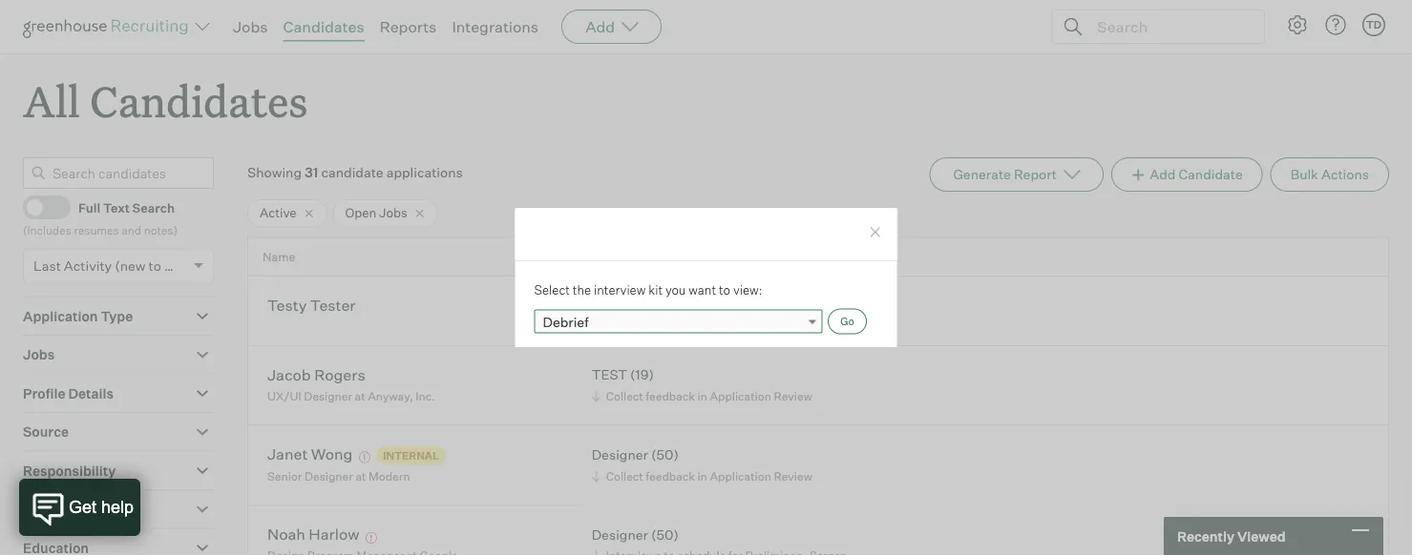 Task type: vqa. For each thing, say whether or not it's contained in the screenshot.
the Inc.
yes



Task type: describe. For each thing, give the bounding box(es) containing it.
and
[[122, 223, 141, 238]]

add candidate
[[1150, 166, 1244, 183]]

janet wong link
[[267, 445, 353, 467]]

debrief dialog
[[514, 207, 898, 348]]

(new
[[115, 258, 146, 274]]

tester
[[310, 296, 356, 315]]

generate report
[[954, 166, 1057, 183]]

view:
[[734, 282, 763, 297]]

ux/ui
[[267, 389, 301, 404]]

bulk actions
[[1291, 166, 1370, 183]]

collect feedback in application review link for (50)
[[589, 468, 818, 486]]

jacob
[[267, 366, 311, 385]]

showing 31 candidate applications
[[247, 164, 463, 181]]

actions
[[1322, 166, 1370, 183]]

test for test (19) collect feedback in application review
[[592, 367, 628, 384]]

full text search (includes resumes and notes)
[[23, 200, 178, 238]]

type
[[101, 308, 133, 325]]

last activity (new to old)
[[33, 258, 189, 274]]

jacob rogers link
[[267, 366, 366, 388]]

generate report button
[[930, 158, 1104, 192]]

integrations
[[452, 17, 539, 36]]

janet wong
[[267, 445, 353, 464]]

(19) for test (19) 2 to-dos for technical interview
[[631, 292, 654, 309]]

configure image
[[1287, 13, 1310, 36]]

to inside debrief dialog
[[719, 282, 731, 297]]

feedback for (50)
[[646, 469, 695, 484]]

janet wong has been in application review for more than 5 days image
[[356, 452, 373, 464]]

for
[[654, 315, 668, 329]]

review for (50)
[[774, 469, 813, 484]]

interview
[[725, 315, 774, 329]]

pipeline tasks
[[23, 502, 117, 518]]

jobs link
[[233, 17, 268, 36]]

bulk
[[1291, 166, 1319, 183]]

noah harlow
[[267, 526, 360, 545]]

reports
[[380, 17, 437, 36]]

want
[[689, 282, 717, 297]]

testy
[[267, 296, 307, 315]]

bulk actions link
[[1271, 158, 1390, 192]]

technical
[[671, 315, 722, 329]]

interview
[[594, 282, 646, 297]]

noah harlow link
[[267, 526, 360, 548]]

harlow
[[309, 526, 360, 545]]

(50) for designer (50) collect feedback in application review
[[651, 447, 679, 464]]

inc.
[[416, 389, 436, 404]]

wong
[[311, 445, 353, 464]]

search
[[132, 200, 175, 215]]

applications
[[387, 164, 463, 181]]

Search candidates field
[[23, 158, 214, 189]]

designer inside 'jacob rogers ux/ui designer at anyway, inc.'
[[304, 389, 352, 404]]

recently
[[1178, 529, 1235, 545]]

add for add candidate
[[1150, 166, 1176, 183]]

old)
[[164, 258, 189, 274]]

tasks
[[78, 502, 117, 518]]

notes)
[[144, 223, 178, 238]]

application for designer (50)
[[710, 469, 772, 484]]

in for (50)
[[698, 469, 708, 484]]

debrief link
[[534, 310, 823, 334]]

details
[[68, 386, 114, 402]]

modern
[[369, 470, 410, 484]]

0 vertical spatial jobs
[[233, 17, 268, 36]]

you
[[666, 282, 686, 297]]

designer inside designer (50) collect feedback in application review
[[592, 447, 649, 464]]

all
[[23, 73, 80, 129]]

review for (19)
[[774, 389, 813, 404]]

at inside 'jacob rogers ux/ui designer at anyway, inc.'
[[355, 389, 366, 404]]

0 vertical spatial to
[[149, 258, 161, 274]]

0 vertical spatial application
[[23, 308, 98, 325]]

select the interview kit you want to view:
[[534, 282, 763, 297]]

internal
[[383, 450, 439, 463]]

profile
[[23, 386, 65, 402]]

td
[[1367, 18, 1382, 31]]

resumes
[[74, 223, 119, 238]]

collect for designer
[[606, 469, 644, 484]]

1 vertical spatial jobs
[[379, 206, 408, 221]]

all candidates
[[23, 73, 308, 129]]

td button
[[1363, 13, 1386, 36]]

(19) for test (19) collect feedback in application review
[[631, 367, 654, 384]]

application type
[[23, 308, 133, 325]]

janet
[[267, 445, 308, 464]]

testy tester link
[[267, 296, 356, 318]]

2
[[606, 315, 613, 329]]

senior
[[267, 470, 302, 484]]



Task type: locate. For each thing, give the bounding box(es) containing it.
1 vertical spatial feedback
[[646, 469, 695, 484]]

(50) down the test (19) collect feedback in application review
[[651, 447, 679, 464]]

2 (19) from the top
[[631, 367, 654, 384]]

candidates down 'jobs' link
[[90, 73, 308, 129]]

1 feedback from the top
[[646, 389, 695, 404]]

test inside the test (19) collect feedback in application review
[[592, 367, 628, 384]]

responsibility
[[23, 463, 116, 480]]

go link
[[828, 309, 867, 335]]

1 horizontal spatial jobs
[[233, 17, 268, 36]]

at down rogers
[[355, 389, 366, 404]]

1 collect feedback in application review link from the top
[[589, 388, 818, 406]]

feedback up designer (50)
[[646, 469, 695, 484]]

select
[[534, 282, 570, 297]]

test for test (19) 2 to-dos for technical interview
[[592, 292, 628, 309]]

source
[[23, 424, 69, 441]]

text
[[103, 200, 130, 215]]

1 vertical spatial collect feedback in application review link
[[589, 468, 818, 486]]

profile details
[[23, 386, 114, 402]]

add
[[586, 17, 615, 36], [1150, 166, 1176, 183]]

collect feedback in application review link for (19)
[[589, 388, 818, 406]]

(19) up 'dos'
[[631, 292, 654, 309]]

report
[[1014, 166, 1057, 183]]

application inside the test (19) collect feedback in application review
[[710, 389, 772, 404]]

reports link
[[380, 17, 437, 36]]

candidates right 'jobs' link
[[283, 17, 365, 36]]

anyway,
[[368, 389, 413, 404]]

1 vertical spatial test
[[592, 367, 628, 384]]

(19) inside the test (19) collect feedback in application review
[[631, 367, 654, 384]]

generate
[[954, 166, 1012, 183]]

review
[[774, 389, 813, 404], [774, 469, 813, 484]]

(includes
[[23, 223, 71, 238]]

pipeline
[[23, 502, 76, 518]]

test (19) collect feedback in application review
[[592, 367, 813, 404]]

recently viewed
[[1178, 529, 1286, 545]]

review inside designer (50) collect feedback in application review
[[774, 469, 813, 484]]

(19) inside test (19) 2 to-dos for technical interview
[[631, 292, 654, 309]]

0 vertical spatial collect
[[606, 389, 644, 404]]

(50) down designer (50) collect feedback in application review
[[651, 527, 679, 544]]

collect down to-
[[606, 389, 644, 404]]

(19)
[[631, 292, 654, 309], [631, 367, 654, 384]]

add button
[[562, 10, 662, 44]]

in inside the test (19) collect feedback in application review
[[698, 389, 708, 404]]

1 vertical spatial application
[[710, 389, 772, 404]]

application for test (19)
[[710, 389, 772, 404]]

in down the test (19) collect feedback in application review
[[698, 469, 708, 484]]

1 test from the top
[[592, 292, 628, 309]]

jobs right open
[[379, 206, 408, 221]]

1 vertical spatial add
[[1150, 166, 1176, 183]]

0 vertical spatial test
[[592, 292, 628, 309]]

(19) down 'dos'
[[631, 367, 654, 384]]

0 vertical spatial (50)
[[651, 447, 679, 464]]

0 vertical spatial at
[[355, 389, 366, 404]]

collect feedback in application review link
[[589, 388, 818, 406], [589, 468, 818, 486]]

0 vertical spatial (19)
[[631, 292, 654, 309]]

test down '2'
[[592, 367, 628, 384]]

1 vertical spatial (50)
[[651, 527, 679, 544]]

jobs up profile
[[23, 347, 55, 364]]

2 (50) from the top
[[651, 527, 679, 544]]

feedback
[[646, 389, 695, 404], [646, 469, 695, 484]]

test inside test (19) 2 to-dos for technical interview
[[592, 292, 628, 309]]

1 horizontal spatial add
[[1150, 166, 1176, 183]]

go
[[841, 315, 855, 328]]

candidates link
[[283, 17, 365, 36]]

2 vertical spatial application
[[710, 469, 772, 484]]

0 vertical spatial review
[[774, 389, 813, 404]]

activity
[[64, 258, 112, 274]]

application inside designer (50) collect feedback in application review
[[710, 469, 772, 484]]

dos
[[631, 315, 651, 329]]

candidate reports are now available! apply filters and select "view in app" element
[[930, 158, 1104, 192]]

add inside popup button
[[586, 17, 615, 36]]

2 review from the top
[[774, 469, 813, 484]]

collect inside the test (19) collect feedback in application review
[[606, 389, 644, 404]]

a follow-up was set for sep 22, 2023 for noah harlow image
[[363, 533, 380, 545]]

at down janet wong has been in application review for more than 5 days image
[[356, 470, 366, 484]]

last activity (new to old) option
[[33, 258, 189, 274]]

jacob rogers ux/ui designer at anyway, inc.
[[267, 366, 436, 404]]

1 review from the top
[[774, 389, 813, 404]]

to left the old)
[[149, 258, 161, 274]]

1 vertical spatial review
[[774, 469, 813, 484]]

(50)
[[651, 447, 679, 464], [651, 527, 679, 544]]

feedback for (19)
[[646, 389, 695, 404]]

in up designer (50) collect feedback in application review
[[698, 389, 708, 404]]

jobs
[[233, 17, 268, 36], [379, 206, 408, 221], [23, 347, 55, 364]]

0 horizontal spatial jobs
[[23, 347, 55, 364]]

31
[[305, 164, 318, 181]]

open
[[345, 206, 377, 221]]

2 vertical spatial jobs
[[23, 347, 55, 364]]

rogers
[[314, 366, 366, 385]]

test
[[592, 292, 628, 309], [592, 367, 628, 384]]

debrief
[[543, 314, 589, 330]]

senior designer at modern
[[267, 470, 410, 484]]

2 horizontal spatial jobs
[[379, 206, 408, 221]]

1 horizontal spatial to
[[719, 282, 731, 297]]

jobs left candidates link
[[233, 17, 268, 36]]

1 vertical spatial at
[[356, 470, 366, 484]]

1 vertical spatial in
[[698, 469, 708, 484]]

collect up designer (50)
[[606, 469, 644, 484]]

0 vertical spatial add
[[586, 17, 615, 36]]

noah
[[267, 526, 306, 545]]

the
[[573, 282, 591, 297]]

to-
[[615, 315, 631, 329]]

add for add
[[586, 17, 615, 36]]

kit
[[649, 282, 663, 297]]

full
[[78, 200, 100, 215]]

in
[[698, 389, 708, 404], [698, 469, 708, 484]]

candidates
[[283, 17, 365, 36], [90, 73, 308, 129]]

1 vertical spatial (19)
[[631, 367, 654, 384]]

collect inside designer (50) collect feedback in application review
[[606, 469, 644, 484]]

job/status
[[607, 250, 669, 265]]

close image
[[868, 225, 883, 240]]

0 vertical spatial feedback
[[646, 389, 695, 404]]

1 vertical spatial candidates
[[90, 73, 308, 129]]

viewed
[[1238, 529, 1286, 545]]

candidate
[[1179, 166, 1244, 183]]

1 (19) from the top
[[631, 292, 654, 309]]

2 test from the top
[[592, 367, 628, 384]]

designer (50) collect feedback in application review
[[592, 447, 813, 484]]

0 vertical spatial collect feedback in application review link
[[589, 388, 818, 406]]

0 horizontal spatial add
[[586, 17, 615, 36]]

collect feedback in application review link up designer (50)
[[589, 468, 818, 486]]

name
[[263, 250, 295, 265]]

testy tester
[[267, 296, 356, 315]]

2 in from the top
[[698, 469, 708, 484]]

feedback down for
[[646, 389, 695, 404]]

feedback inside designer (50) collect feedback in application review
[[646, 469, 695, 484]]

showing
[[247, 164, 302, 181]]

add candidate link
[[1112, 158, 1264, 192]]

active
[[260, 206, 297, 221]]

(50) inside designer (50) collect feedback in application review
[[651, 447, 679, 464]]

1 vertical spatial collect
[[606, 469, 644, 484]]

candidate
[[321, 164, 384, 181]]

2 feedback from the top
[[646, 469, 695, 484]]

0 vertical spatial in
[[698, 389, 708, 404]]

test (19) 2 to-dos for technical interview
[[592, 292, 774, 329]]

(50) for designer (50)
[[651, 527, 679, 544]]

1 vertical spatial to
[[719, 282, 731, 297]]

Search text field
[[1093, 13, 1248, 41]]

in inside designer (50) collect feedback in application review
[[698, 469, 708, 484]]

collect
[[606, 389, 644, 404], [606, 469, 644, 484]]

last
[[33, 258, 61, 274]]

greenhouse recruiting image
[[23, 15, 195, 38]]

feedback inside the test (19) collect feedback in application review
[[646, 389, 695, 404]]

application
[[23, 308, 98, 325], [710, 389, 772, 404], [710, 469, 772, 484]]

1 in from the top
[[698, 389, 708, 404]]

0 horizontal spatial to
[[149, 258, 161, 274]]

in for (19)
[[698, 389, 708, 404]]

review inside the test (19) collect feedback in application review
[[774, 389, 813, 404]]

1 collect from the top
[[606, 389, 644, 404]]

test up '2'
[[592, 292, 628, 309]]

designer (50)
[[592, 527, 679, 544]]

1 (50) from the top
[[651, 447, 679, 464]]

collect feedback in application review link up designer (50) collect feedback in application review
[[589, 388, 818, 406]]

to right want
[[719, 282, 731, 297]]

2 collect from the top
[[606, 469, 644, 484]]

collect for test
[[606, 389, 644, 404]]

designer
[[304, 389, 352, 404], [592, 447, 649, 464], [305, 470, 353, 484], [592, 527, 649, 544]]

integrations link
[[452, 17, 539, 36]]

2 collect feedback in application review link from the top
[[589, 468, 818, 486]]

open jobs
[[345, 206, 408, 221]]

checkmark image
[[32, 200, 46, 214]]

0 vertical spatial candidates
[[283, 17, 365, 36]]



